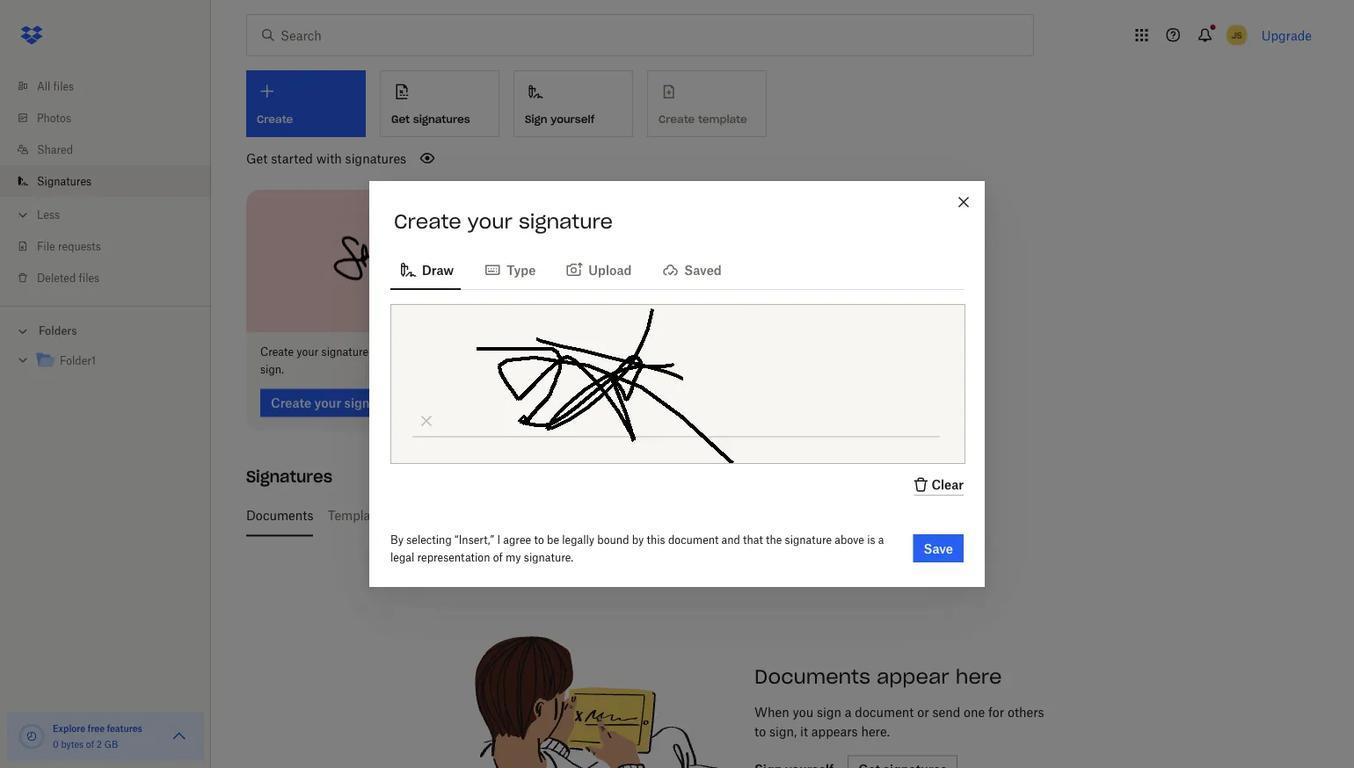 Task type: describe. For each thing, give the bounding box(es) containing it.
you're
[[386, 346, 415, 359]]

always
[[418, 346, 452, 359]]

signature for create your signature so you're always ready to sign.
[[321, 346, 369, 359]]

one
[[964, 705, 985, 720]]

free
[[88, 723, 105, 734]]

get for get signatures
[[391, 112, 410, 126]]

explore free features 0 bytes of 2 gb
[[53, 723, 142, 750]]

requests
[[58, 240, 101, 253]]

folders button
[[0, 317, 211, 343]]

by selecting "insert," i agree to be legally bound by this document and that the signature above is a legal representation of my signature.
[[390, 533, 884, 564]]

get signatures button
[[380, 70, 499, 137]]

get signatures
[[391, 112, 470, 126]]

for
[[988, 705, 1004, 720]]

here.
[[861, 725, 890, 740]]

get started with signatures
[[246, 151, 406, 166]]

features
[[107, 723, 142, 734]]

you
[[793, 705, 813, 720]]

create for create your signature
[[394, 209, 461, 234]]

is
[[867, 533, 875, 546]]

signatures list item
[[0, 165, 211, 197]]

sign,
[[769, 725, 797, 740]]

upload
[[589, 262, 632, 277]]

upgrade link
[[1262, 28, 1312, 43]]

with
[[316, 151, 342, 166]]

folders
[[39, 324, 77, 338]]

sign.
[[260, 363, 284, 376]]

signatures inside button
[[413, 112, 470, 126]]

clear button
[[910, 474, 964, 496]]

to inside by selecting "insert," i agree to be legally bound by this document and that the signature above is a legal representation of my signature.
[[534, 533, 544, 546]]

the
[[766, 533, 782, 546]]

"insert,"
[[455, 533, 494, 546]]

shared link
[[14, 134, 211, 165]]

sign
[[817, 705, 842, 720]]

so
[[371, 346, 383, 359]]

explore
[[53, 723, 85, 734]]

sign yourself button
[[514, 70, 633, 137]]

bytes
[[61, 739, 84, 750]]

sign yourself
[[525, 112, 595, 126]]

bound
[[597, 533, 629, 546]]

file requests link
[[14, 230, 211, 262]]

upgrade
[[1262, 28, 1312, 43]]

signatures inside list item
[[37, 175, 92, 188]]

create your signature
[[394, 209, 613, 234]]

dropbox image
[[14, 18, 49, 53]]

gb
[[104, 739, 118, 750]]

selecting
[[406, 533, 452, 546]]

0
[[53, 739, 59, 750]]

tab list containing documents
[[246, 495, 1305, 537]]

file
[[37, 240, 55, 253]]

all
[[37, 80, 50, 93]]

less
[[37, 208, 60, 221]]

this
[[647, 533, 665, 546]]

create your signature so you're always ready to sign.
[[260, 346, 495, 376]]

legally
[[562, 533, 594, 546]]

documents tab
[[246, 495, 313, 537]]

of inside by selecting "insert," i agree to be legally bound by this document and that the signature above is a legal representation of my signature.
[[493, 551, 503, 564]]

folder1 link
[[35, 350, 197, 373]]

i
[[497, 533, 500, 546]]

started
[[271, 151, 313, 166]]

2
[[97, 739, 102, 750]]

legal
[[390, 551, 414, 564]]

it
[[800, 725, 808, 740]]

folder1
[[60, 354, 96, 368]]

my
[[506, 551, 521, 564]]

a inside by selecting "insert," i agree to be legally bound by this document and that the signature above is a legal representation of my signature.
[[878, 533, 884, 546]]

all files link
[[14, 70, 211, 102]]

documents for documents appear here
[[754, 664, 870, 689]]

when
[[754, 705, 789, 720]]

quota usage element
[[18, 723, 46, 751]]

shared
[[37, 143, 73, 156]]

yourself
[[551, 112, 595, 126]]

appear
[[877, 664, 949, 689]]



Task type: locate. For each thing, give the bounding box(es) containing it.
saved
[[684, 262, 722, 277]]

files for deleted files
[[79, 271, 99, 284]]

1 vertical spatial your
[[297, 346, 319, 359]]

tab list inside create your signature dialog
[[390, 248, 964, 290]]

1 horizontal spatial get
[[391, 112, 410, 126]]

document up the here.
[[855, 705, 914, 720]]

appears
[[811, 725, 858, 740]]

here
[[956, 664, 1002, 689]]

0 horizontal spatial create
[[260, 346, 294, 359]]

create your signature dialog
[[369, 181, 985, 587]]

document right this
[[668, 533, 719, 546]]

your inside dialog
[[467, 209, 513, 234]]

photos link
[[14, 102, 211, 134]]

get inside button
[[391, 112, 410, 126]]

signature for create your signature
[[519, 209, 613, 234]]

and
[[722, 533, 740, 546]]

1 horizontal spatial signatures
[[246, 467, 332, 487]]

0 horizontal spatial to
[[485, 346, 495, 359]]

files
[[53, 80, 74, 93], [79, 271, 99, 284]]

0 vertical spatial get
[[391, 112, 410, 126]]

your left so
[[297, 346, 319, 359]]

0 vertical spatial files
[[53, 80, 74, 93]]

1 vertical spatial signatures
[[246, 467, 332, 487]]

to inside the when you sign a document or send one for others to sign, it appears here.
[[754, 725, 766, 740]]

signature up upload
[[519, 209, 613, 234]]

0 vertical spatial create
[[394, 209, 461, 234]]

document
[[668, 533, 719, 546], [855, 705, 914, 720]]

1 horizontal spatial a
[[878, 533, 884, 546]]

0 vertical spatial document
[[668, 533, 719, 546]]

0 horizontal spatial signature
[[321, 346, 369, 359]]

create for create your signature so you're always ready to sign.
[[260, 346, 294, 359]]

your for create your signature so you're always ready to sign.
[[297, 346, 319, 359]]

1 horizontal spatial signatures
[[413, 112, 470, 126]]

by
[[632, 533, 644, 546]]

0 horizontal spatial of
[[86, 739, 94, 750]]

save button
[[913, 535, 964, 563]]

signatures up documents 'tab'
[[246, 467, 332, 487]]

2 horizontal spatial to
[[754, 725, 766, 740]]

a inside the when you sign a document or send one for others to sign, it appears here.
[[845, 705, 852, 720]]

2 horizontal spatial signature
[[785, 533, 832, 546]]

signature left so
[[321, 346, 369, 359]]

get
[[391, 112, 410, 126], [246, 151, 268, 166]]

2 vertical spatial to
[[754, 725, 766, 740]]

0 vertical spatial to
[[485, 346, 495, 359]]

signature inside create your signature so you're always ready to sign.
[[321, 346, 369, 359]]

document inside the when you sign a document or send one for others to sign, it appears here.
[[855, 705, 914, 720]]

signatures
[[413, 112, 470, 126], [345, 151, 406, 166]]

1 horizontal spatial documents
[[754, 664, 870, 689]]

0 horizontal spatial signatures
[[345, 151, 406, 166]]

file requests
[[37, 240, 101, 253]]

list containing all files
[[0, 60, 211, 306]]

clear
[[932, 477, 964, 492]]

1 vertical spatial of
[[86, 739, 94, 750]]

be
[[547, 533, 559, 546]]

1 vertical spatial signature
[[321, 346, 369, 359]]

templates tab
[[327, 495, 388, 537]]

create up sign.
[[260, 346, 294, 359]]

deleted
[[37, 271, 76, 284]]

1 horizontal spatial signature
[[519, 209, 613, 234]]

create
[[394, 209, 461, 234], [260, 346, 294, 359]]

0 vertical spatial of
[[493, 551, 503, 564]]

1 vertical spatial files
[[79, 271, 99, 284]]

1 horizontal spatial create
[[394, 209, 461, 234]]

send
[[932, 705, 960, 720]]

your up type
[[467, 209, 513, 234]]

your
[[467, 209, 513, 234], [297, 346, 319, 359]]

ready
[[455, 346, 482, 359]]

0 vertical spatial signatures
[[413, 112, 470, 126]]

signature
[[519, 209, 613, 234], [321, 346, 369, 359], [785, 533, 832, 546]]

signatures link
[[14, 165, 211, 197]]

type
[[507, 262, 536, 277]]

to inside create your signature so you're always ready to sign.
[[485, 346, 495, 359]]

0 vertical spatial a
[[878, 533, 884, 546]]

save
[[924, 541, 953, 556]]

0 horizontal spatial a
[[845, 705, 852, 720]]

a right is
[[878, 533, 884, 546]]

signature inside by selecting "insert," i agree to be legally bound by this document and that the signature above is a legal representation of my signature.
[[785, 533, 832, 546]]

1 horizontal spatial your
[[467, 209, 513, 234]]

that
[[743, 533, 763, 546]]

1 vertical spatial documents
[[754, 664, 870, 689]]

of left 2 at the left bottom of the page
[[86, 739, 94, 750]]

documents
[[246, 508, 313, 523], [754, 664, 870, 689]]

to left be
[[534, 533, 544, 546]]

or
[[917, 705, 929, 720]]

1 horizontal spatial of
[[493, 551, 503, 564]]

documents left the "templates"
[[246, 508, 313, 523]]

0 vertical spatial your
[[467, 209, 513, 234]]

1 vertical spatial document
[[855, 705, 914, 720]]

representation
[[417, 551, 490, 564]]

documents up you on the bottom
[[754, 664, 870, 689]]

1 horizontal spatial to
[[534, 533, 544, 546]]

0 horizontal spatial files
[[53, 80, 74, 93]]

0 horizontal spatial document
[[668, 533, 719, 546]]

1 vertical spatial to
[[534, 533, 544, 546]]

tab list
[[390, 248, 964, 290], [246, 495, 1305, 537]]

0 horizontal spatial your
[[297, 346, 319, 359]]

to down when
[[754, 725, 766, 740]]

above
[[835, 533, 864, 546]]

documents appear here
[[754, 664, 1002, 689]]

1 vertical spatial a
[[845, 705, 852, 720]]

deleted files
[[37, 271, 99, 284]]

signatures down shared
[[37, 175, 92, 188]]

a right the sign
[[845, 705, 852, 720]]

all files
[[37, 80, 74, 93]]

0 vertical spatial documents
[[246, 508, 313, 523]]

files inside deleted files 'link'
[[79, 271, 99, 284]]

signature.
[[524, 551, 574, 564]]

1 horizontal spatial document
[[855, 705, 914, 720]]

your inside create your signature so you're always ready to sign.
[[297, 346, 319, 359]]

by
[[390, 533, 404, 546]]

agree
[[503, 533, 531, 546]]

0 horizontal spatial documents
[[246, 508, 313, 523]]

tab list containing draw
[[390, 248, 964, 290]]

deleted files link
[[14, 262, 211, 294]]

0 vertical spatial tab list
[[390, 248, 964, 290]]

1 vertical spatial create
[[260, 346, 294, 359]]

signature right the
[[785, 533, 832, 546]]

create inside dialog
[[394, 209, 461, 234]]

2 vertical spatial signature
[[785, 533, 832, 546]]

to right ready
[[485, 346, 495, 359]]

sign
[[525, 112, 547, 126]]

create inside create your signature so you're always ready to sign.
[[260, 346, 294, 359]]

1 horizontal spatial files
[[79, 271, 99, 284]]

0 vertical spatial signature
[[519, 209, 613, 234]]

create up the draw
[[394, 209, 461, 234]]

get for get started with signatures
[[246, 151, 268, 166]]

your for create your signature
[[467, 209, 513, 234]]

list
[[0, 60, 211, 306]]

less image
[[14, 206, 32, 224]]

1 vertical spatial signatures
[[345, 151, 406, 166]]

get up get started with signatures
[[391, 112, 410, 126]]

of
[[493, 551, 503, 564], [86, 739, 94, 750]]

templates
[[327, 508, 388, 523]]

0 horizontal spatial get
[[246, 151, 268, 166]]

1 vertical spatial get
[[246, 151, 268, 166]]

files for all files
[[53, 80, 74, 93]]

draw
[[422, 262, 454, 277]]

files right all
[[53, 80, 74, 93]]

files inside all files link
[[53, 80, 74, 93]]

of left my
[[493, 551, 503, 564]]

signatures
[[37, 175, 92, 188], [246, 467, 332, 487]]

files right deleted
[[79, 271, 99, 284]]

documents for documents
[[246, 508, 313, 523]]

a
[[878, 533, 884, 546], [845, 705, 852, 720]]

0 vertical spatial signatures
[[37, 175, 92, 188]]

of inside explore free features 0 bytes of 2 gb
[[86, 739, 94, 750]]

photos
[[37, 111, 71, 124]]

when you sign a document or send one for others to sign, it appears here.
[[754, 705, 1044, 740]]

document inside by selecting "insert," i agree to be legally bound by this document and that the signature above is a legal representation of my signature.
[[668, 533, 719, 546]]

0 horizontal spatial signatures
[[37, 175, 92, 188]]

to
[[485, 346, 495, 359], [534, 533, 544, 546], [754, 725, 766, 740]]

1 vertical spatial tab list
[[246, 495, 1305, 537]]

others
[[1008, 705, 1044, 720]]

documents inside tab list
[[246, 508, 313, 523]]

get left started
[[246, 151, 268, 166]]



Task type: vqa. For each thing, say whether or not it's contained in the screenshot.
200227-
no



